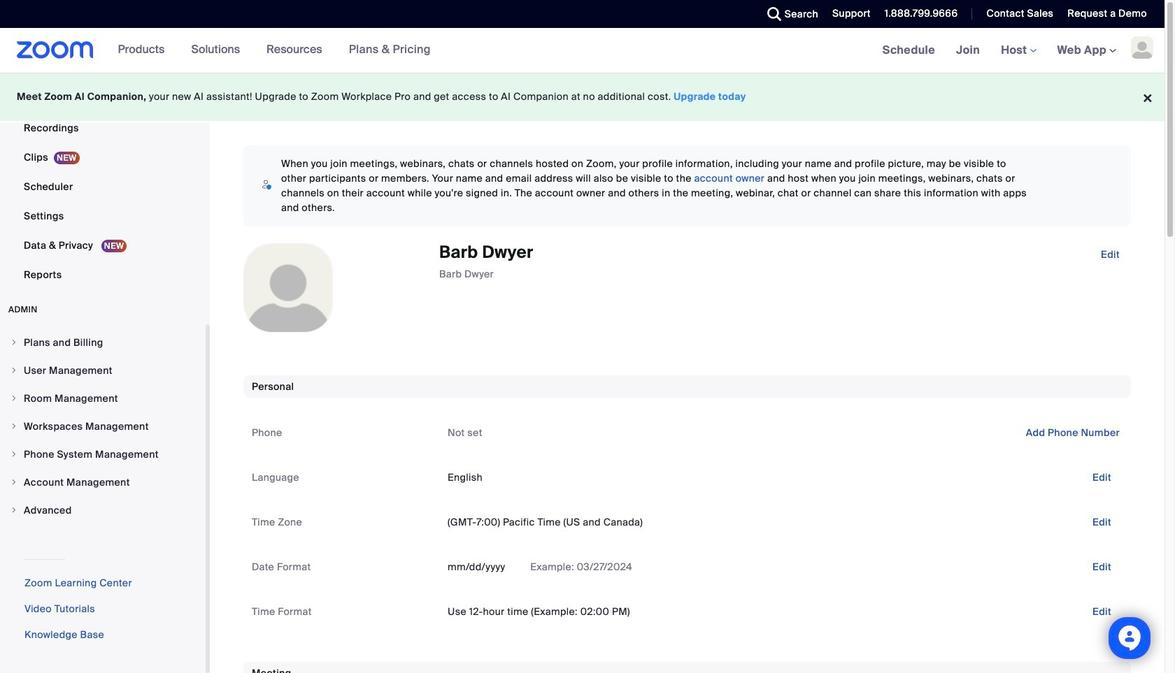 Task type: describe. For each thing, give the bounding box(es) containing it.
4 menu item from the top
[[0, 414, 206, 440]]

product information navigation
[[107, 28, 441, 73]]

1 right image from the top
[[10, 339, 18, 347]]

3 menu item from the top
[[0, 386, 206, 412]]

1 menu item from the top
[[0, 330, 206, 356]]

right image for second menu item from the bottom
[[10, 479, 18, 487]]

5 right image from the top
[[10, 507, 18, 515]]

profile picture image
[[1131, 36, 1154, 59]]

admin menu menu
[[0, 330, 206, 525]]



Task type: locate. For each thing, give the bounding box(es) containing it.
7 menu item from the top
[[0, 498, 206, 524]]

user photo image
[[244, 244, 332, 332]]

right image for 4th menu item from the bottom of the admin menu menu
[[10, 423, 18, 431]]

2 right image from the top
[[10, 367, 18, 375]]

right image
[[10, 339, 18, 347], [10, 367, 18, 375], [10, 395, 18, 403], [10, 451, 18, 459], [10, 507, 18, 515]]

1 right image from the top
[[10, 423, 18, 431]]

menu item
[[0, 330, 206, 356], [0, 358, 206, 384], [0, 386, 206, 412], [0, 414, 206, 440], [0, 442, 206, 468], [0, 470, 206, 496], [0, 498, 206, 524]]

right image
[[10, 423, 18, 431], [10, 479, 18, 487]]

4 right image from the top
[[10, 451, 18, 459]]

footer
[[0, 73, 1165, 121]]

meetings navigation
[[872, 28, 1165, 73]]

3 right image from the top
[[10, 395, 18, 403]]

personal menu menu
[[0, 0, 206, 290]]

zoom logo image
[[17, 41, 93, 59]]

banner
[[0, 28, 1165, 73]]

6 menu item from the top
[[0, 470, 206, 496]]

2 menu item from the top
[[0, 358, 206, 384]]

5 menu item from the top
[[0, 442, 206, 468]]

1 vertical spatial right image
[[10, 479, 18, 487]]

2 right image from the top
[[10, 479, 18, 487]]

0 vertical spatial right image
[[10, 423, 18, 431]]

edit user photo image
[[277, 282, 299, 295]]



Task type: vqa. For each thing, say whether or not it's contained in the screenshot.
right icon related to fifth menu item from the top
yes



